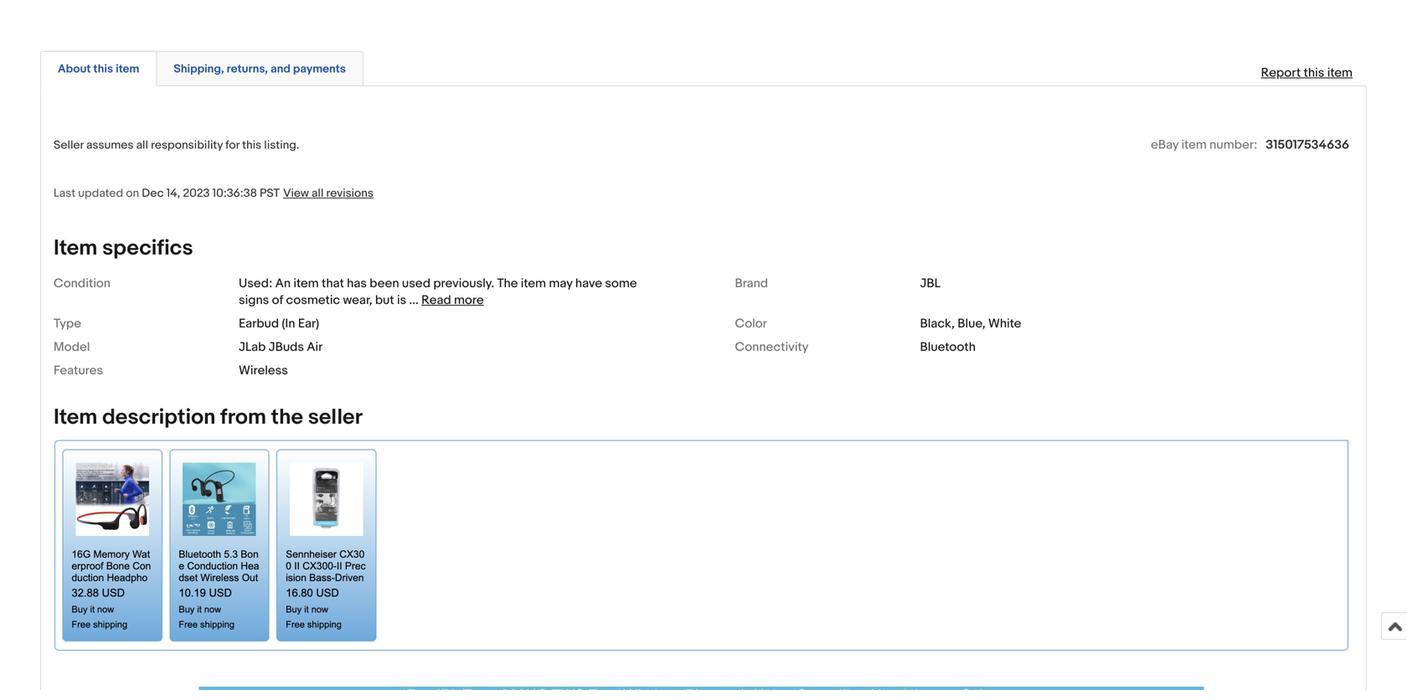 Task type: locate. For each thing, give the bounding box(es) containing it.
the
[[271, 405, 303, 430]]

10:36:38
[[212, 186, 257, 200]]

last
[[54, 186, 76, 200]]

about this item
[[58, 62, 139, 76]]

been
[[370, 276, 399, 291]]

white
[[989, 316, 1022, 331]]

item down the features
[[54, 405, 98, 430]]

0 horizontal spatial all
[[136, 138, 148, 153]]

used
[[402, 276, 431, 291]]

last updated on dec 14, 2023 10:36:38 pst view all revisions
[[54, 186, 374, 200]]

connectivity
[[735, 340, 809, 355]]

has
[[347, 276, 367, 291]]

on
[[126, 186, 139, 200]]

item up cosmetic
[[294, 276, 319, 291]]

2023
[[183, 186, 210, 200]]

item
[[54, 235, 98, 261], [54, 405, 98, 430]]

1 vertical spatial item
[[54, 405, 98, 430]]

may
[[549, 276, 573, 291]]

revisions
[[326, 186, 374, 200]]

item
[[116, 62, 139, 76], [1328, 65, 1353, 81], [1182, 138, 1207, 153], [294, 276, 319, 291], [521, 276, 546, 291]]

from
[[220, 405, 266, 430]]

item for report this item
[[1328, 65, 1353, 81]]

report this item
[[1261, 65, 1353, 81]]

2 item from the top
[[54, 405, 98, 430]]

air
[[307, 340, 323, 355]]

(in
[[282, 316, 295, 331]]

this right for
[[242, 138, 261, 153]]

seller assumes all responsibility for this listing.
[[54, 138, 299, 153]]

315017534636
[[1266, 138, 1350, 153]]

responsibility
[[151, 138, 223, 153]]

item description from the seller
[[54, 405, 363, 430]]

that
[[322, 276, 344, 291]]

brand
[[735, 276, 768, 291]]

item right ebay
[[1182, 138, 1207, 153]]

0 horizontal spatial this
[[93, 62, 113, 76]]

returns,
[[227, 62, 268, 76]]

features
[[54, 363, 103, 378]]

0 vertical spatial item
[[54, 235, 98, 261]]

assumes
[[86, 138, 134, 153]]

all
[[136, 138, 148, 153], [312, 186, 324, 200]]

this inside button
[[93, 62, 113, 76]]

all right view
[[312, 186, 324, 200]]

more
[[454, 293, 484, 308]]

previously.
[[433, 276, 494, 291]]

this
[[93, 62, 113, 76], [1304, 65, 1325, 81], [242, 138, 261, 153]]

some
[[605, 276, 637, 291]]

14,
[[167, 186, 180, 200]]

model
[[54, 340, 90, 355]]

all right assumes
[[136, 138, 148, 153]]

is
[[397, 293, 406, 308]]

read more
[[422, 293, 484, 308]]

cosmetic
[[286, 293, 340, 308]]

item right report
[[1328, 65, 1353, 81]]

the
[[497, 276, 518, 291]]

...
[[409, 293, 419, 308]]

1 vertical spatial all
[[312, 186, 324, 200]]

jbl
[[920, 276, 941, 291]]

used:
[[239, 276, 272, 291]]

tab list
[[40, 48, 1367, 86]]

for
[[226, 138, 240, 153]]

read more button
[[422, 293, 484, 308]]

bluetooth
[[920, 340, 976, 355]]

item right about
[[116, 62, 139, 76]]

this right about
[[93, 62, 113, 76]]

2 horizontal spatial this
[[1304, 65, 1325, 81]]

item inside button
[[116, 62, 139, 76]]

this right report
[[1304, 65, 1325, 81]]

have
[[575, 276, 602, 291]]

1 item from the top
[[54, 235, 98, 261]]

shipping, returns, and payments button
[[174, 61, 346, 77]]

earbud
[[239, 316, 279, 331]]

view
[[283, 186, 309, 200]]

ear)
[[298, 316, 319, 331]]

item up condition
[[54, 235, 98, 261]]

specifics
[[102, 235, 193, 261]]

jlab
[[239, 340, 266, 355]]

but
[[375, 293, 394, 308]]



Task type: describe. For each thing, give the bounding box(es) containing it.
wear,
[[343, 293, 372, 308]]

an
[[275, 276, 291, 291]]

shipping, returns, and payments
[[174, 62, 346, 76]]

type
[[54, 316, 81, 331]]

of
[[272, 293, 283, 308]]

dec
[[142, 186, 164, 200]]

description
[[102, 405, 216, 430]]

wireless
[[239, 363, 288, 378]]

pst
[[260, 186, 280, 200]]

about
[[58, 62, 91, 76]]

item specifics
[[54, 235, 193, 261]]

item for used: an item that has been used previously. the item may have some signs of cosmetic wear, but is ...
[[294, 276, 319, 291]]

item for about this item
[[116, 62, 139, 76]]

shipping,
[[174, 62, 224, 76]]

used: an item that has been used previously. the item may have some signs of cosmetic wear, but is ...
[[239, 276, 637, 308]]

listing.
[[264, 138, 299, 153]]

1 horizontal spatial this
[[242, 138, 261, 153]]

black, blue, white
[[920, 316, 1022, 331]]

read
[[422, 293, 451, 308]]

updated
[[78, 186, 123, 200]]

jbuds
[[269, 340, 304, 355]]

signs
[[239, 293, 269, 308]]

condition
[[54, 276, 111, 291]]

view all revisions link
[[280, 185, 374, 200]]

this for about
[[93, 62, 113, 76]]

0 vertical spatial all
[[136, 138, 148, 153]]

tab list containing about this item
[[40, 48, 1367, 86]]

seller
[[54, 138, 84, 153]]

and
[[271, 62, 291, 76]]

about this item button
[[58, 61, 139, 77]]

blue,
[[958, 316, 986, 331]]

ebay item number: 315017534636
[[1151, 138, 1350, 153]]

earbud (in ear)
[[239, 316, 319, 331]]

report this item link
[[1253, 57, 1361, 89]]

item for item specifics
[[54, 235, 98, 261]]

black,
[[920, 316, 955, 331]]

this for report
[[1304, 65, 1325, 81]]

payments
[[293, 62, 346, 76]]

number:
[[1210, 138, 1258, 153]]

ebay
[[1151, 138, 1179, 153]]

report
[[1261, 65, 1301, 81]]

seller
[[308, 405, 363, 430]]

color
[[735, 316, 767, 331]]

jlab jbuds air
[[239, 340, 323, 355]]

item for item description from the seller
[[54, 405, 98, 430]]

1 horizontal spatial all
[[312, 186, 324, 200]]

item right the
[[521, 276, 546, 291]]



Task type: vqa. For each thing, say whether or not it's contained in the screenshot.
'100%'
no



